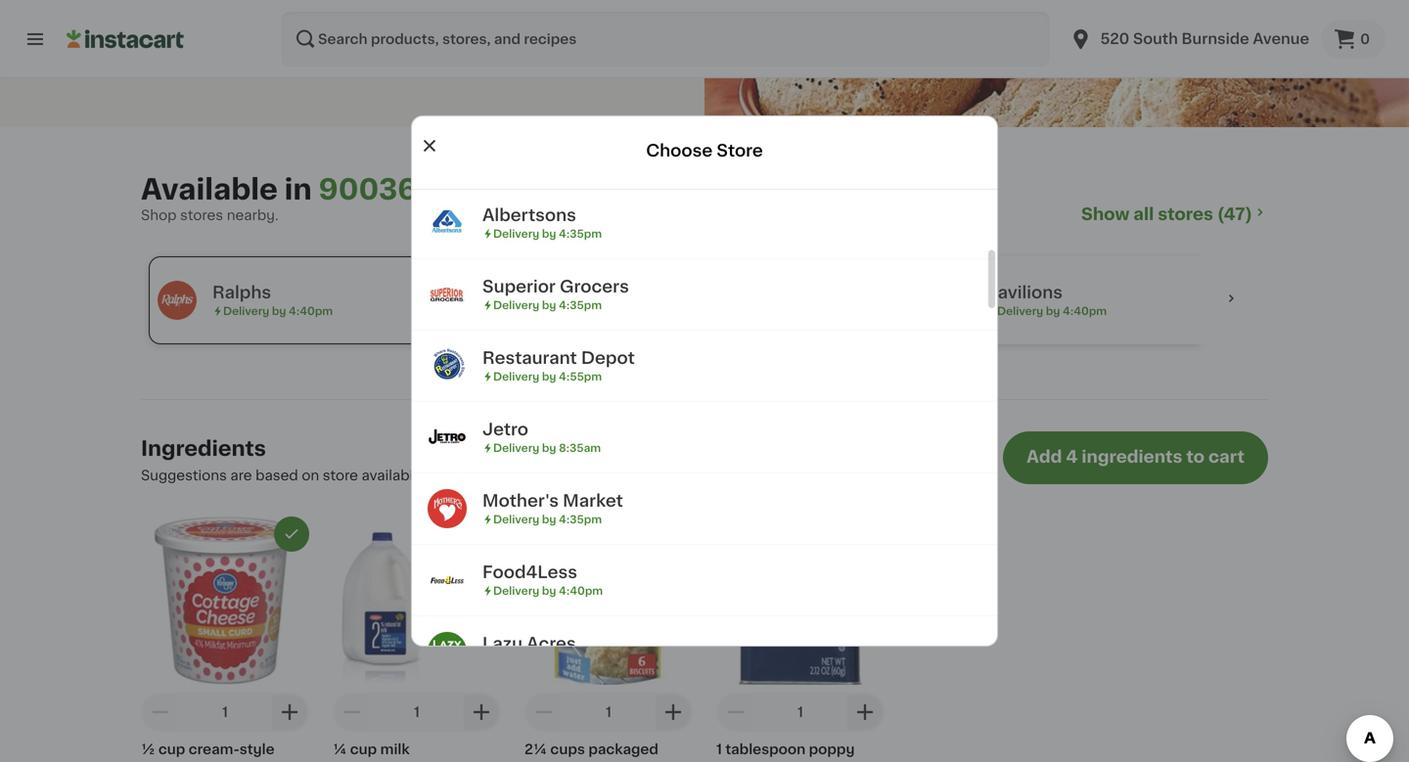 Task type: locate. For each thing, give the bounding box(es) containing it.
acres
[[527, 635, 576, 652]]

4:35pm down albertsons
[[559, 228, 602, 239]]

unselect item image
[[283, 525, 300, 543]]

2 delivery by 4:35pm from the top
[[493, 300, 602, 311]]

4:35pm for mother's market
[[559, 514, 602, 525]]

2 horizontal spatial 4:40pm
[[1063, 306, 1107, 317]]

style
[[240, 743, 275, 756]]

1 horizontal spatial cup
[[350, 743, 377, 756]]

1 for milk
[[414, 705, 420, 719]]

1
[[222, 705, 228, 719], [414, 705, 420, 719], [606, 705, 612, 719], [798, 705, 803, 719], [716, 743, 722, 756]]

and
[[790, 469, 815, 482]]

delivery by 4:40pm down 'ralphs' at top
[[223, 306, 333, 317]]

seeds
[[716, 762, 759, 762]]

0 horizontal spatial 4:40pm
[[289, 306, 333, 317]]

delivery by 4:35pm for superior grocers
[[493, 300, 602, 311]]

0
[[1360, 32, 1370, 46]]

suggestions
[[141, 469, 227, 482]]

to
[[1186, 449, 1205, 465], [620, 469, 634, 482]]

cup right ¼
[[350, 743, 377, 756]]

2 decrement quantity image from the left
[[341, 701, 364, 724]]

0 vertical spatial to
[[1186, 449, 1205, 465]]

delivery down restaurant
[[493, 371, 539, 382]]

stores right all
[[1158, 206, 1213, 223]]

delivery by 4:40pm inside dialog
[[493, 586, 603, 596]]

cup up cottage
[[158, 743, 185, 756]]

mix
[[576, 762, 602, 762]]

delivery by 4:35pm down albertsons
[[493, 228, 602, 239]]

1 for poppy
[[798, 705, 803, 719]]

albertsons image
[[428, 203, 467, 243]]

increment quantity image for ½ cup cream-style cottage cheese
[[278, 701, 301, 724]]

3 4:35pm from the top
[[559, 514, 602, 525]]

delivery down food4less
[[493, 586, 539, 596]]

1 inside 1 tablespoon poppy seeds
[[716, 743, 722, 756]]

cup inside ½ cup cream-style cottage cheese
[[158, 743, 185, 756]]

1 decrement quantity image from the left
[[149, 701, 172, 724]]

2 cup from the left
[[350, 743, 377, 756]]

delivery down superior
[[493, 300, 539, 311]]

4 product group from the left
[[716, 517, 885, 762]]

to inside button
[[1186, 449, 1205, 465]]

decrement quantity image up 2¼
[[532, 701, 556, 724]]

0 horizontal spatial cup
[[158, 743, 185, 756]]

lazy
[[482, 635, 523, 652]]

1 horizontal spatial delivery by 4:40pm
[[493, 586, 603, 596]]

grocers
[[560, 278, 629, 295]]

cheese
[[200, 762, 251, 762]]

based
[[256, 469, 298, 482]]

decrement quantity image up ½
[[149, 701, 172, 724]]

delivery by 4:35pm
[[493, 228, 602, 239], [493, 300, 602, 311], [493, 514, 602, 525]]

4:40pm
[[289, 306, 333, 317], [1063, 306, 1107, 317], [559, 586, 603, 596]]

stores down available
[[180, 208, 223, 222]]

1 vertical spatial delivery by 4:35pm
[[493, 300, 602, 311]]

delivery for food4less
[[493, 586, 539, 596]]

delivery by 4:35pm down mother's market
[[493, 514, 602, 525]]

increment quantity image
[[278, 701, 301, 724], [470, 701, 493, 724], [662, 701, 685, 724], [853, 701, 877, 724]]

148
[[404, 15, 429, 29]]

lazy acres link
[[412, 616, 997, 688]]

½
[[141, 743, 155, 756]]

superior grocers image
[[428, 275, 467, 314]]

4:35pm down grocers
[[559, 300, 602, 311]]

1 horizontal spatial decrement quantity image
[[724, 701, 748, 724]]

1 delivery by 4:35pm from the top
[[493, 228, 602, 239]]

decrement quantity image
[[149, 701, 172, 724], [341, 701, 364, 724]]

1 4:35pm from the top
[[559, 228, 602, 239]]

use
[[441, 469, 468, 482]]

available
[[141, 176, 278, 204]]

delivery down jetro
[[493, 443, 539, 453]]

1 cup from the left
[[158, 743, 185, 756]]

delivery down 'ralphs' at top
[[223, 306, 269, 317]]

jetro image
[[428, 418, 467, 457]]

1 horizontal spatial stores
[[1158, 206, 1213, 223]]

store
[[717, 142, 763, 159]]

delivery down the mother's
[[493, 514, 539, 525]]

4:35pm for albertsons
[[559, 228, 602, 239]]

add 4 ingredients to cart button
[[1003, 432, 1268, 484]]

2 horizontal spatial delivery by 4:40pm
[[997, 306, 1107, 317]]

3 delivery by 4:35pm from the top
[[493, 514, 602, 525]]

25 min
[[240, 14, 287, 28]]

2 vertical spatial delivery by 4:35pm
[[493, 514, 602, 525]]

vons
[[599, 284, 641, 301]]

1 horizontal spatial 4:40pm
[[559, 586, 603, 596]]

increment quantity image for 2¼ cups packaged biscuit mix
[[662, 701, 685, 724]]

show
[[1081, 206, 1130, 223]]

cart
[[1209, 449, 1245, 465]]

1 horizontal spatial decrement quantity image
[[341, 701, 364, 724]]

delivery
[[493, 228, 539, 239], [493, 300, 539, 311], [223, 306, 269, 317], [997, 306, 1043, 317], [493, 371, 539, 382], [493, 443, 539, 453], [493, 514, 539, 525], [493, 586, 539, 596]]

1 vertical spatial 4:35pm
[[559, 300, 602, 311]]

recipe
[[351, 59, 395, 73]]

0 horizontal spatial delivery by 4:40pm
[[223, 306, 333, 317]]

on
[[302, 469, 319, 482]]

quantities.
[[819, 469, 891, 482]]

correct
[[694, 469, 744, 482]]

decrement quantity image for cups
[[532, 701, 556, 724]]

2 decrement quantity image from the left
[[724, 701, 748, 724]]

decrement quantity image up tablespoon on the bottom right
[[724, 701, 748, 724]]

cup
[[158, 743, 185, 756], [350, 743, 377, 756]]

1 product group from the left
[[141, 517, 309, 762]]

1 horizontal spatial to
[[1186, 449, 1205, 465]]

delivery by 4:40pm down food4less
[[493, 586, 603, 596]]

2 increment quantity image from the left
[[470, 701, 493, 724]]

by for mother's market
[[542, 514, 556, 525]]

depot
[[581, 350, 635, 366]]

decrement quantity image
[[532, 701, 556, 724], [724, 701, 748, 724]]

1 increment quantity image from the left
[[278, 701, 301, 724]]

delivery by 4:40pm
[[223, 306, 333, 317], [997, 306, 1107, 317], [493, 586, 603, 596]]

save
[[313, 59, 347, 73]]

restaurant
[[482, 350, 577, 366]]

4:35pm
[[559, 228, 602, 239], [559, 300, 602, 311], [559, 514, 602, 525]]

0 horizontal spatial decrement quantity image
[[149, 701, 172, 724]]

2 vertical spatial 4:35pm
[[559, 514, 602, 525]]

4
[[1066, 449, 1078, 465]]

vons link
[[528, 249, 904, 352]]

2 4:35pm from the top
[[559, 300, 602, 311]]

delivery for restaurant depot
[[493, 371, 539, 382]]

are
[[230, 469, 252, 482]]

items
[[748, 469, 786, 482]]

10
[[340, 14, 355, 28]]

confirm
[[637, 469, 691, 482]]

0 horizontal spatial stores
[[180, 208, 223, 222]]

0 vertical spatial 4:35pm
[[559, 228, 602, 239]]

1 decrement quantity image from the left
[[532, 701, 556, 724]]

dialog
[[411, 115, 998, 688]]

delivery for jetro
[[493, 443, 539, 453]]

show all stores (47)
[[1081, 206, 1253, 223]]

product group
[[141, 517, 309, 762], [333, 517, 501, 762], [525, 517, 693, 762], [716, 517, 885, 762]]

¼
[[333, 743, 347, 756]]

delivery by 8:35am
[[493, 443, 601, 453]]

to right list
[[620, 469, 634, 482]]

milk
[[380, 743, 410, 756]]

4:40pm for food4less
[[559, 586, 603, 596]]

4:35pm down the market
[[559, 514, 602, 525]]

delivery down pavilions
[[997, 306, 1043, 317]]

by for restaurant depot
[[542, 371, 556, 382]]

delivery by 4:35pm down superior grocers
[[493, 300, 602, 311]]

delivery down albertsons
[[493, 228, 539, 239]]

4:35pm for superior grocers
[[559, 300, 602, 311]]

lazy acres
[[482, 635, 576, 652]]

0 horizontal spatial to
[[620, 469, 634, 482]]

delivery for mother's market
[[493, 514, 539, 525]]

to left cart
[[1186, 449, 1205, 465]]

by for superior grocers
[[542, 300, 556, 311]]

stores
[[1158, 206, 1213, 223], [180, 208, 223, 222]]

decrement quantity image up ¼
[[341, 701, 364, 724]]

2 product group from the left
[[333, 517, 501, 762]]

by for jetro
[[542, 443, 556, 453]]

honey and poppy seed biscuits image
[[705, 0, 1409, 127]]

4:40pm for ralphs
[[289, 306, 333, 317]]

0 vertical spatial delivery by 4:35pm
[[493, 228, 602, 239]]

by for food4less
[[542, 586, 556, 596]]

by
[[542, 228, 556, 239], [542, 300, 556, 311], [272, 306, 286, 317], [1046, 306, 1060, 317], [542, 371, 556, 382], [542, 443, 556, 453], [542, 514, 556, 525], [542, 586, 556, 596]]

by for pavilions
[[1046, 306, 1060, 317]]

3 increment quantity image from the left
[[662, 701, 685, 724]]

save recipe button
[[288, 56, 395, 75]]

0 horizontal spatial decrement quantity image
[[532, 701, 556, 724]]

delivery for ralphs
[[223, 306, 269, 317]]

tablespoon
[[726, 743, 806, 756]]

decrement quantity image for ¼
[[341, 701, 364, 724]]

ingredient
[[522, 469, 592, 482]]

poppy
[[809, 743, 855, 756]]

delivery by 4:40pm down pavilions
[[997, 306, 1107, 317]]

4 increment quantity image from the left
[[853, 701, 877, 724]]



Task type: vqa. For each thing, say whether or not it's contained in the screenshot.


Task type: describe. For each thing, give the bounding box(es) containing it.
delivery by 4:40pm for pavilions
[[997, 306, 1107, 317]]

jetro
[[482, 421, 528, 438]]

nearby.
[[227, 208, 279, 222]]

show all stores (47) button
[[1081, 204, 1268, 225]]

the
[[472, 469, 494, 482]]

food4less image
[[428, 561, 467, 600]]

2¼ cups packaged biscuit mix
[[525, 743, 658, 762]]

superior
[[482, 278, 556, 295]]

shop
[[141, 208, 177, 222]]

biscuit
[[525, 762, 573, 762]]

cream-
[[189, 743, 240, 756]]

instacart logo image
[[67, 27, 184, 51]]

4:40pm for pavilions
[[1063, 306, 1107, 317]]

list
[[596, 469, 616, 482]]

90036
[[319, 176, 417, 204]]

3 product group from the left
[[525, 517, 693, 762]]

choose
[[646, 142, 713, 159]]

1 for cream-
[[222, 705, 228, 719]]

cups
[[550, 743, 585, 756]]

90036 button
[[319, 174, 417, 206]]

ralphs image
[[158, 281, 197, 320]]

cup for ¼
[[350, 743, 377, 756]]

stores inside button
[[1158, 206, 1213, 223]]

(47)
[[1217, 206, 1253, 223]]

restaurant depot
[[482, 350, 635, 366]]

min
[[261, 14, 287, 28]]

½ cup cream-style cottage cheese
[[141, 743, 275, 762]]

pavilions
[[986, 284, 1063, 301]]

mother's
[[482, 493, 559, 509]]

available in 90036 shop stores nearby.
[[141, 176, 417, 222]]

delivery by 4:35pm for albertsons
[[493, 228, 602, 239]]

delivery by 4:35pm for mother's market
[[493, 514, 602, 525]]

vons image
[[544, 281, 583, 320]]

delivery by 4:55pm
[[493, 371, 602, 382]]

stores inside "available in 90036 shop stores nearby."
[[180, 208, 223, 222]]

choose store
[[646, 142, 763, 159]]

1 vertical spatial to
[[620, 469, 634, 482]]

delivery by 4:40pm for food4less
[[493, 586, 603, 596]]

market
[[563, 493, 623, 509]]

1 for packaged
[[606, 705, 612, 719]]

0 button
[[1321, 20, 1386, 59]]

by for ralphs
[[272, 306, 286, 317]]

food4less
[[482, 564, 577, 581]]

cup for ½
[[158, 743, 185, 756]]

increment quantity image for ¼ cup milk
[[470, 701, 493, 724]]

superior grocers
[[482, 278, 629, 295]]

increment quantity image for 1 tablespoon poppy seeds
[[853, 701, 877, 724]]

decrement quantity image for tablespoon
[[724, 701, 748, 724]]

store
[[323, 469, 358, 482]]

delivery for albertsons
[[493, 228, 539, 239]]

albertsons
[[482, 207, 576, 224]]

cottage
[[141, 762, 196, 762]]

packaged
[[588, 743, 658, 756]]

delivery for pavilions
[[997, 306, 1043, 317]]

full
[[498, 469, 519, 482]]

2¼
[[525, 743, 547, 756]]

delivery by 4:40pm for ralphs
[[223, 306, 333, 317]]

8:35am
[[559, 443, 601, 453]]

decrement quantity image for ½
[[149, 701, 172, 724]]

availability.
[[362, 469, 438, 482]]

in
[[284, 176, 312, 204]]

save recipe
[[313, 59, 395, 73]]

all
[[1133, 206, 1154, 223]]

dialog containing choose store
[[411, 115, 998, 688]]

delivery for superior grocers
[[493, 300, 539, 311]]

ralphs
[[212, 284, 271, 301]]

mother's market image
[[428, 489, 467, 528]]

restaurant depot image
[[428, 346, 467, 385]]

25
[[240, 14, 258, 28]]

add 4 ingredients to cart
[[1027, 449, 1245, 465]]

mother's market
[[482, 493, 623, 509]]

suggestions are based on store availability. use the full ingredient list to confirm correct items and quantities.
[[141, 469, 891, 482]]

1 tablespoon poppy seeds
[[716, 743, 855, 762]]

ingredients
[[1082, 449, 1183, 465]]

add
[[1027, 449, 1062, 465]]

4:55pm
[[559, 371, 602, 382]]

by for albertsons
[[542, 228, 556, 239]]

¼ cup milk
[[333, 743, 410, 756]]



